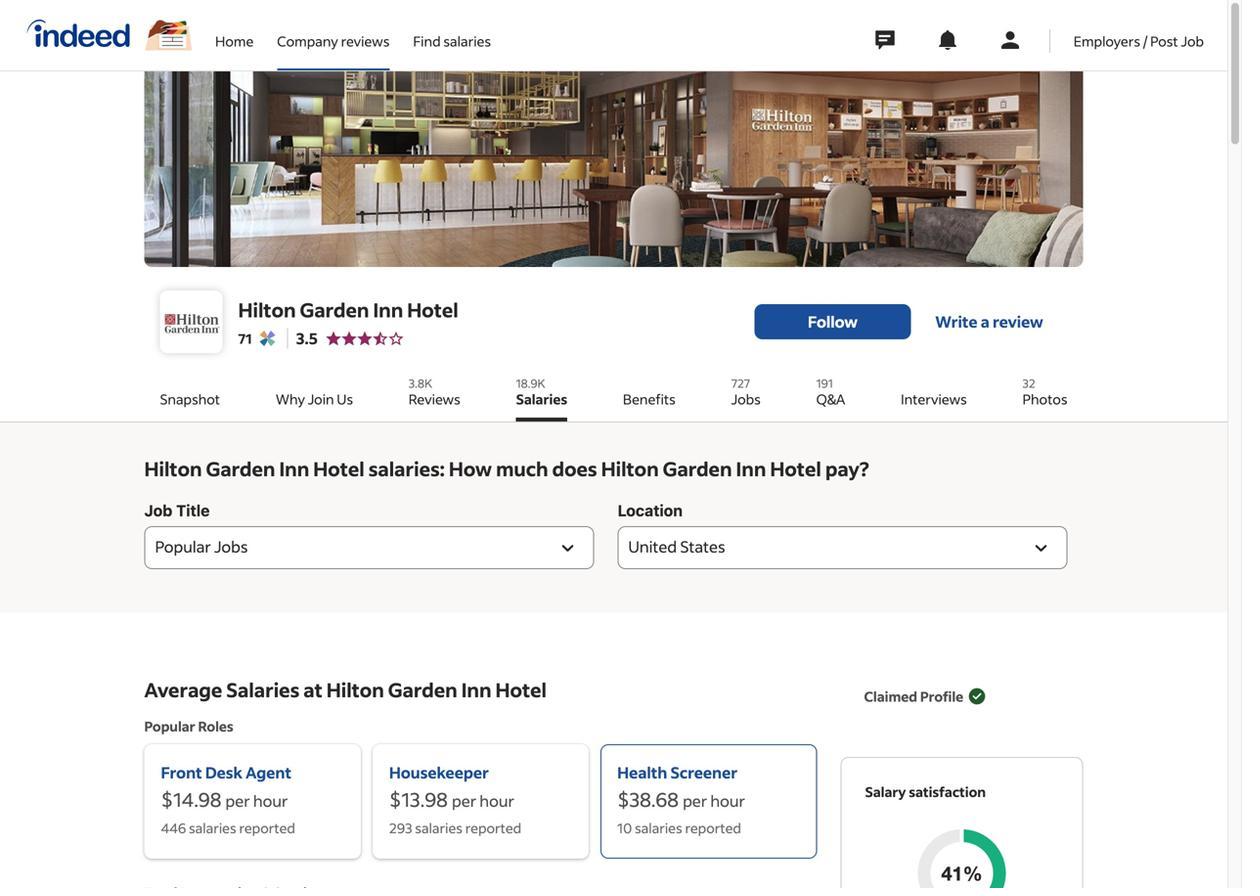 Task type: vqa. For each thing, say whether or not it's contained in the screenshot.


Task type: describe. For each thing, give the bounding box(es) containing it.
garden up the title
[[206, 456, 275, 481]]

housekeeper $13.98 per hour 293 salaries reported
[[389, 762, 522, 837]]

reported inside health screener $38.68 per hour 10 salaries reported
[[685, 819, 741, 837]]

191
[[816, 376, 833, 391]]

front
[[161, 762, 202, 782]]

popular for average
[[144, 717, 195, 735]]

satisfaction
[[909, 783, 986, 801]]

company
[[277, 32, 338, 50]]

write a review
[[935, 312, 1043, 332]]

messages unread count 0 image
[[872, 21, 898, 60]]

job title
[[144, 501, 210, 520]]

screener
[[670, 762, 738, 782]]

salaries:
[[368, 456, 445, 481]]

united
[[628, 536, 677, 556]]

71
[[238, 330, 252, 347]]

how
[[449, 456, 492, 481]]

housekeeper
[[389, 762, 489, 782]]

per inside front desk agent $14.98 per hour 446 salaries reported
[[225, 791, 250, 811]]

garden up location
[[663, 456, 732, 481]]

$14.98
[[161, 786, 221, 812]]

employers
[[1074, 32, 1140, 50]]

0 vertical spatial job
[[1181, 32, 1204, 50]]

celebrating black history month image
[[145, 20, 192, 50]]

claimed
[[864, 688, 917, 705]]

follow button
[[755, 304, 911, 339]]

reviews
[[341, 32, 390, 50]]

front desk agent $14.98 per hour 446 salaries reported
[[161, 762, 295, 837]]

agent
[[246, 762, 291, 782]]

q&a
[[816, 390, 845, 408]]

does
[[552, 456, 597, 481]]

review
[[993, 312, 1043, 332]]

company reviews link
[[277, 0, 390, 67]]

salaries inside front desk agent $14.98 per hour 446 salaries reported
[[189, 819, 236, 837]]

446
[[161, 819, 186, 837]]

post
[[1150, 32, 1178, 50]]

jobs for popular
[[214, 536, 248, 556]]

hilton garden inn hotel
[[238, 297, 458, 322]]

follow
[[808, 312, 858, 332]]

popular jobs
[[155, 536, 248, 556]]

interviews link
[[901, 369, 967, 422]]

garden up housekeeper
[[388, 677, 457, 702]]

32 photos
[[1023, 376, 1068, 408]]

reviews
[[409, 390, 460, 408]]

why
[[276, 390, 305, 408]]

health screener $38.68 per hour 10 salaries reported
[[617, 762, 745, 837]]

title
[[176, 501, 210, 520]]

health
[[617, 762, 667, 782]]

home link
[[215, 0, 254, 67]]

average salaries at hilton garden inn hotel
[[144, 677, 547, 702]]

popular for job
[[155, 536, 211, 556]]

hour inside housekeeper $13.98 per hour 293 salaries reported
[[480, 791, 514, 811]]

united states
[[628, 536, 725, 556]]

why join us
[[276, 390, 353, 408]]

a
[[981, 312, 990, 332]]

727
[[731, 376, 750, 391]]

salaries inside housekeeper $13.98 per hour 293 salaries reported
[[415, 819, 463, 837]]

find salaries
[[413, 32, 491, 50]]

32
[[1023, 376, 1036, 391]]

average
[[144, 677, 222, 702]]

hilton up location
[[601, 456, 659, 481]]

salaries right 'find'
[[443, 32, 491, 50]]

write a review link
[[911, 304, 1068, 339]]

per inside housekeeper $13.98 per hour 293 salaries reported
[[452, 791, 476, 811]]

0 horizontal spatial job
[[144, 501, 172, 520]]

3.8k
[[409, 376, 432, 391]]

desk
[[205, 762, 242, 782]]



Task type: locate. For each thing, give the bounding box(es) containing it.
salaries down $14.98
[[189, 819, 236, 837]]

claimed profile button
[[864, 675, 987, 718]]

reported down "agent"
[[239, 819, 295, 837]]

hilton up job title
[[144, 456, 202, 481]]

benefits
[[623, 390, 676, 408]]

hour down housekeeper
[[480, 791, 514, 811]]

hilton garden inn hotel salaries: how much does hilton garden inn hotel pay?
[[144, 456, 869, 481]]

0 horizontal spatial salaries
[[226, 677, 300, 702]]

join
[[308, 390, 334, 408]]

salaries
[[443, 32, 491, 50], [189, 819, 236, 837], [415, 819, 463, 837], [635, 819, 682, 837]]

photos
[[1023, 390, 1068, 408]]

$38.68
[[617, 786, 679, 812]]

at
[[303, 677, 323, 702]]

salaries
[[516, 390, 567, 408], [226, 677, 300, 702]]

salaries down $38.68
[[635, 819, 682, 837]]

18.9k
[[516, 376, 545, 391]]

salaries for 18.9k
[[516, 390, 567, 408]]

reported down screener
[[685, 819, 741, 837]]

per inside health screener $38.68 per hour 10 salaries reported
[[683, 791, 707, 811]]

notifications unread count 0 image
[[936, 28, 959, 52]]

2 per from the left
[[452, 791, 476, 811]]

hilton right at at the bottom left of page
[[326, 677, 384, 702]]

hilton up work wellbeing logo
[[238, 297, 296, 322]]

company reviews
[[277, 32, 390, 50]]

1 horizontal spatial per
[[452, 791, 476, 811]]

1 vertical spatial job
[[144, 501, 172, 520]]

popular down job title
[[155, 536, 211, 556]]

write
[[935, 312, 978, 332]]

1 horizontal spatial hour
[[480, 791, 514, 811]]

jobs
[[731, 390, 761, 408], [214, 536, 248, 556]]

per
[[225, 791, 250, 811], [452, 791, 476, 811], [683, 791, 707, 811]]

account image
[[998, 28, 1022, 52]]

2 horizontal spatial reported
[[685, 819, 741, 837]]

job left the title
[[144, 501, 172, 520]]

popular roles
[[144, 717, 233, 735]]

garden
[[300, 297, 369, 322], [206, 456, 275, 481], [663, 456, 732, 481], [388, 677, 457, 702]]

1 horizontal spatial jobs
[[731, 390, 761, 408]]

benefits link
[[623, 369, 676, 422]]

salaries left at at the bottom left of page
[[226, 677, 300, 702]]

garden up 3.5
[[300, 297, 369, 322]]

0 horizontal spatial per
[[225, 791, 250, 811]]

job right the post at the top right
[[1181, 32, 1204, 50]]

salaries down $13.98
[[415, 819, 463, 837]]

much
[[496, 456, 548, 481]]

10
[[617, 819, 632, 837]]

0 vertical spatial jobs
[[731, 390, 761, 408]]

states
[[680, 536, 725, 556]]

2 horizontal spatial per
[[683, 791, 707, 811]]

snapshot link
[[160, 369, 220, 422]]

1 vertical spatial salaries
[[226, 677, 300, 702]]

per down housekeeper
[[452, 791, 476, 811]]

per down desk
[[225, 791, 250, 811]]

work wellbeing logo image
[[260, 331, 275, 346]]

reported inside housekeeper $13.98 per hour 293 salaries reported
[[465, 819, 522, 837]]

salaries up much in the bottom left of the page
[[516, 390, 567, 408]]

claimed profile
[[864, 688, 964, 705]]

1 reported from the left
[[239, 819, 295, 837]]

interviews
[[901, 390, 967, 408]]

home
[[215, 32, 254, 50]]

0 horizontal spatial hour
[[253, 791, 288, 811]]

reported down housekeeper
[[465, 819, 522, 837]]

18.9k salaries
[[516, 376, 567, 408]]

727 jobs
[[731, 376, 761, 408]]

hour inside health screener $38.68 per hour 10 salaries reported
[[710, 791, 745, 811]]

3 hour from the left
[[710, 791, 745, 811]]

41%
[[941, 862, 982, 885]]

1 horizontal spatial reported
[[465, 819, 522, 837]]

$13.98
[[389, 786, 448, 812]]

1 vertical spatial jobs
[[214, 536, 248, 556]]

pay?
[[825, 456, 869, 481]]

roles
[[198, 717, 233, 735]]

find
[[413, 32, 441, 50]]

snapshot
[[160, 390, 220, 408]]

salary
[[865, 783, 906, 801]]

salaries for average
[[226, 677, 300, 702]]

salary satisfaction
[[865, 783, 986, 801]]

popular down average
[[144, 717, 195, 735]]

0 horizontal spatial reported
[[239, 819, 295, 837]]

job
[[1181, 32, 1204, 50], [144, 501, 172, 520]]

/
[[1143, 32, 1148, 50]]

293
[[389, 819, 412, 837]]

salaries inside health screener $38.68 per hour 10 salaries reported
[[635, 819, 682, 837]]

reported inside front desk agent $14.98 per hour 446 salaries reported
[[239, 819, 295, 837]]

0 vertical spatial salaries
[[516, 390, 567, 408]]

1 hour from the left
[[253, 791, 288, 811]]

3.5
[[296, 328, 318, 348]]

0 vertical spatial popular
[[155, 536, 211, 556]]

find salaries link
[[413, 0, 491, 67]]

1 vertical spatial popular
[[144, 717, 195, 735]]

1 horizontal spatial job
[[1181, 32, 1204, 50]]

popular
[[155, 536, 211, 556], [144, 717, 195, 735]]

employers / post job link
[[1074, 0, 1204, 67]]

hour down screener
[[710, 791, 745, 811]]

2 hour from the left
[[480, 791, 514, 811]]

3 reported from the left
[[685, 819, 741, 837]]

hotel
[[407, 297, 458, 322], [313, 456, 365, 481], [770, 456, 821, 481], [495, 677, 547, 702]]

per down screener
[[683, 791, 707, 811]]

1 horizontal spatial salaries
[[516, 390, 567, 408]]

hilton
[[238, 297, 296, 322], [144, 456, 202, 481], [601, 456, 659, 481], [326, 677, 384, 702]]

3.8k reviews
[[409, 376, 460, 408]]

3 per from the left
[[683, 791, 707, 811]]

us
[[337, 390, 353, 408]]

employers / post job
[[1074, 32, 1204, 50]]

location
[[618, 501, 683, 520]]

191 q&a
[[816, 376, 845, 408]]

0 horizontal spatial jobs
[[214, 536, 248, 556]]

profile
[[920, 688, 964, 705]]

why join us link
[[276, 369, 353, 422]]

hour
[[253, 791, 288, 811], [480, 791, 514, 811], [710, 791, 745, 811]]

1 per from the left
[[225, 791, 250, 811]]

2 horizontal spatial hour
[[710, 791, 745, 811]]

hour down "agent"
[[253, 791, 288, 811]]

jobs for 727
[[731, 390, 761, 408]]

2 reported from the left
[[465, 819, 522, 837]]

inn
[[373, 297, 403, 322], [279, 456, 309, 481], [736, 456, 766, 481], [461, 677, 491, 702]]

hour inside front desk agent $14.98 per hour 446 salaries reported
[[253, 791, 288, 811]]

reported
[[239, 819, 295, 837], [465, 819, 522, 837], [685, 819, 741, 837]]



